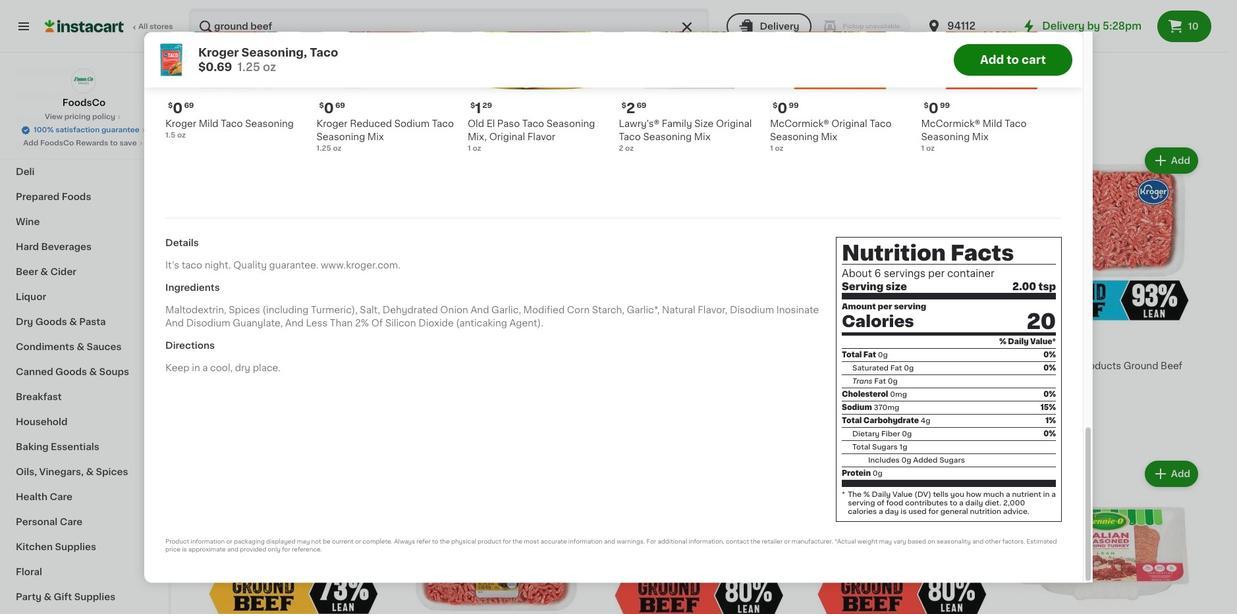 Task type: describe. For each thing, give the bounding box(es) containing it.
fat for trans
[[875, 379, 886, 386]]

you
[[951, 492, 965, 499]]

& up view
[[53, 92, 60, 102]]

prepared foods link
[[8, 185, 160, 210]]

a left cool,
[[203, 364, 208, 373]]

gluten
[[212, 111, 244, 121]]

stock
[[851, 387, 872, 395]]

0 vertical spatial 29
[[198, 72, 216, 86]]

instacart logo image
[[45, 18, 124, 34]]

69 for reduced
[[335, 102, 345, 110]]

el
[[487, 120, 495, 129]]

to inside button
[[1007, 54, 1020, 65]]

pricing
[[64, 113, 91, 121]]

(including
[[263, 306, 309, 315]]

maltodextrin,
[[165, 306, 227, 315]]

meat inside beyond meat beyond beef, plant-based ground
[[236, 362, 260, 371]]

oz inside lawry's® family size original taco seasoning mix 2 oz
[[626, 145, 634, 153]]

0 for kroger reduced sodium taco seasoning mix
[[324, 102, 334, 116]]

taco inside kroger reduced sodium taco seasoning mix 1.25 oz
[[432, 120, 454, 129]]

retailer
[[762, 540, 783, 546]]

ingredients
[[165, 284, 220, 293]]

household link
[[8, 410, 160, 435]]

6
[[875, 269, 882, 279]]

1.25 inside kroger seasoning, taco $0.69 1.25 oz
[[238, 61, 260, 72]]

$ for inter-american products ground beef
[[1012, 345, 1017, 352]]

cholesterol
[[842, 392, 889, 399]]

0 vertical spatial daily
[[1009, 339, 1029, 347]]

place.
[[253, 364, 281, 373]]

item carousel region
[[165, 0, 1081, 187]]

candy
[[62, 92, 94, 102]]

policy
[[92, 113, 115, 121]]

beyond meat beyond beef, plant-based ground
[[198, 362, 384, 384]]

product
[[478, 540, 502, 546]]

0g for total fat 0g
[[878, 352, 888, 360]]

oz inside old el paso taco seasoning mix, original flavor 1 oz
[[473, 145, 481, 153]]

dietary fiber 0g
[[853, 432, 912, 439]]

delivery button
[[727, 13, 812, 40]]

daily
[[966, 501, 984, 508]]

beef inside inter-american products ground beef 16 oz
[[1161, 362, 1183, 371]]

oz inside mccormick® mild taco seasoning mix 1 oz
[[927, 145, 935, 153]]

price
[[165, 548, 181, 554]]

& left seafood
[[42, 67, 50, 76]]

in inside * the % daily value (dv) tells you how much a nutrient in a serving of food contributes to a daily diet. 2,000 calories a day is used for general nutrition advice.
[[1044, 492, 1050, 499]]

goods for canned
[[55, 368, 87, 377]]

for right product
[[503, 540, 511, 546]]

$ for kroger mild taco seasoning
[[168, 102, 173, 110]]

garlic*,
[[627, 306, 660, 315]]

taco inside kroger seasoning, taco $0.69 1.25 oz
[[310, 47, 338, 57]]

taco inside lawry's® family size original taco seasoning mix 2 oz
[[619, 133, 641, 142]]

0 vertical spatial beverages
[[16, 42, 66, 51]]

product group containing 8
[[1009, 145, 1202, 383]]

prepared
[[16, 192, 60, 202]]

flavor,
[[698, 306, 728, 315]]

total sugars 1g includes 0g added sugars
[[853, 445, 966, 465]]

kroger for 1.5
[[165, 120, 197, 129]]

than
[[330, 319, 353, 329]]

1 vertical spatial sodium
[[842, 405, 872, 412]]

less
[[306, 319, 328, 329]]

always
[[394, 540, 415, 546]]

99 for mccormick® original taco seasoning mix
[[789, 102, 799, 110]]

mccormick® for mccormick® original taco seasoning mix
[[770, 120, 830, 129]]

& up health care link
[[86, 468, 94, 477]]

1 may from the left
[[297, 540, 310, 546]]

goods for dry
[[35, 318, 67, 327]]

free
[[247, 111, 268, 121]]

refer
[[417, 540, 431, 546]]

delivery for delivery
[[760, 22, 800, 31]]

product information or packaging displayed may not be current or complete. always refer to the physical product for the most accurate information and warnings. for additional information, contact the retailer or manufacturer. *actual weight may vary based on seasonality and other factors. estimated price is approximate and provided only for reference.
[[165, 540, 1058, 554]]

a down you
[[960, 501, 964, 508]]

1g
[[900, 445, 908, 452]]

view pricing policy
[[45, 113, 115, 121]]

starch,
[[592, 306, 625, 315]]

it's
[[165, 261, 179, 271]]

2,000
[[1004, 501, 1026, 508]]

dietary
[[853, 432, 880, 439]]

1 inside mccormick® original taco seasoning mix 1 oz
[[770, 145, 774, 153]]

inter-
[[1009, 362, 1035, 371]]

2%
[[355, 319, 369, 329]]

0 for mccormick® mild taco seasoning mix
[[929, 102, 939, 116]]

displayed
[[266, 540, 296, 546]]

health
[[16, 493, 47, 502]]

a down of
[[879, 509, 884, 517]]

1 vertical spatial spices
[[96, 468, 128, 477]]

product group containing 9
[[198, 145, 390, 409]]

69 for mild
[[184, 102, 194, 110]]

1 inside old el paso taco seasoning mix, original flavor 1 oz
[[468, 145, 471, 153]]

approximate
[[188, 548, 226, 554]]

contact
[[726, 540, 749, 546]]

ground inside inter-american products ground beef 16 oz
[[1124, 362, 1159, 371]]

total for dietary fiber 0g
[[842, 418, 862, 426]]

$ 0 69 for kroger reduced sodium taco seasoning mix
[[319, 102, 345, 116]]

personal
[[16, 518, 57, 527]]

29 inside $ 1 29
[[483, 102, 492, 110]]

flavor
[[528, 133, 556, 142]]

of
[[372, 319, 383, 329]]

add foodsco rewards to save link
[[23, 138, 145, 149]]

99 up kroger ground beef
[[825, 345, 835, 352]]

1 vertical spatial supplies
[[74, 593, 115, 602]]

0 vertical spatial 2
[[627, 102, 636, 116]]

taco inside kroger mild taco seasoning 1.5 oz
[[221, 120, 243, 129]]

seasoning inside mccormick® mild taco seasoning mix 1 oz
[[922, 133, 970, 142]]

mild for kroger
[[199, 120, 219, 129]]

*
[[842, 492, 846, 499]]

0 horizontal spatial sugars
[[873, 445, 898, 452]]

nutrition
[[971, 509, 1002, 517]]

a up 2,000
[[1007, 492, 1011, 499]]

all stores link
[[45, 8, 174, 45]]

$ 1 29
[[471, 102, 492, 116]]

much
[[984, 492, 1005, 499]]

for inside * the % daily value (dv) tells you how much a nutrient in a serving of food contributes to a daily diet. 2,000 calories a day is used for general nutrition advice.
[[929, 509, 939, 517]]

& inside 'link'
[[77, 343, 84, 352]]

$ for lawry's® family size original taco seasoning mix
[[622, 102, 627, 110]]

$ for old el paso taco seasoning mix, original flavor
[[471, 102, 475, 110]]

stores
[[150, 23, 173, 30]]

0g for dietary fiber 0g
[[902, 432, 912, 439]]

dry goods & pasta
[[16, 318, 106, 327]]

1 beef from the left
[[877, 362, 899, 371]]

canned goods & soups
[[16, 368, 129, 377]]

3 the from the left
[[751, 540, 761, 546]]

reduced
[[350, 120, 392, 129]]

additional
[[658, 540, 688, 546]]

kroger up 'many'
[[806, 362, 837, 371]]

& left soups
[[89, 368, 97, 377]]

save
[[120, 140, 137, 147]]

corn
[[567, 306, 590, 315]]

69 for family
[[637, 102, 647, 110]]

about 6
[[842, 269, 882, 279]]

sodium 370mg
[[842, 405, 900, 412]]

fat for total
[[864, 352, 877, 360]]

paleo button
[[352, 105, 402, 127]]

foodsco logo image
[[72, 69, 97, 94]]

0 vertical spatial foodsco
[[62, 98, 106, 107]]

oz inside inter-american products ground beef 16 oz
[[1019, 374, 1028, 382]]

protein
[[842, 471, 871, 478]]

0 horizontal spatial disodium
[[186, 319, 230, 329]]

oils, vinegars, & spices
[[16, 468, 128, 477]]

4g
[[921, 418, 931, 426]]

cart
[[1022, 54, 1047, 65]]

wine link
[[8, 210, 160, 235]]

0 horizontal spatial and
[[227, 548, 239, 554]]

99 for inter-american products ground beef
[[1028, 345, 1038, 352]]

includes
[[869, 458, 900, 465]]

0g for trans fat 0g
[[888, 379, 898, 386]]

foods
[[62, 192, 91, 202]]

$ 0 69 for kroger mild taco seasoning
[[168, 102, 194, 116]]

calories
[[842, 315, 915, 330]]

paleo
[[364, 111, 390, 121]]

oz inside kroger reduced sodium taco seasoning mix 1.25 oz
[[333, 145, 342, 153]]

total fat 0g
[[842, 352, 888, 360]]

soups
[[99, 368, 129, 377]]

1 beyond from the left
[[198, 362, 234, 371]]

1 horizontal spatial and
[[285, 319, 304, 329]]

day
[[885, 509, 899, 517]]

mccormick® for mccormick® mild taco seasoning mix
[[922, 120, 981, 129]]

$ 2 69
[[622, 102, 647, 116]]

& right beer
[[40, 268, 48, 277]]

taco inside mccormick® mild taco seasoning mix 1 oz
[[1005, 120, 1027, 129]]

add to cart
[[981, 54, 1047, 65]]

seasoning inside kroger reduced sodium taco seasoning mix 1.25 oz
[[317, 133, 365, 142]]

kroger reduced sodium taco seasoning mix 1.25 oz
[[317, 120, 454, 153]]

salt,
[[360, 306, 380, 315]]

seasonality
[[937, 540, 971, 546]]

details
[[165, 239, 199, 248]]



Task type: locate. For each thing, give the bounding box(es) containing it.
to inside product information or packaging displayed may not be current or complete. always refer to the physical product for the most accurate information and warnings. for additional information, contact the retailer or manufacturer. *actual weight may vary based on seasonality and other factors. estimated price is approximate and provided only for reference.
[[432, 540, 439, 546]]

0 horizontal spatial original
[[490, 133, 525, 142]]

$ 0 69 down "ground
[[319, 102, 345, 116]]

0 horizontal spatial the
[[440, 540, 450, 546]]

1 the from the left
[[440, 540, 450, 546]]

vegan
[[199, 329, 223, 337]]

2 horizontal spatial and
[[471, 306, 489, 315]]

1 horizontal spatial or
[[355, 540, 361, 546]]

and left warnings. on the bottom of the page
[[604, 540, 616, 546]]

add inside button
[[981, 54, 1005, 65]]

4 0 from the left
[[929, 102, 939, 116]]

2 $ 0 99 from the left
[[924, 102, 951, 116]]

2 beyond from the left
[[262, 362, 299, 371]]

2 down lawry's®
[[619, 145, 624, 153]]

add
[[981, 54, 1005, 65], [23, 140, 38, 147], [1172, 156, 1191, 165], [969, 470, 988, 479], [1172, 470, 1191, 479]]

oz inside kroger mild taco seasoning 1.5 oz
[[177, 132, 186, 139]]

1 inside mccormick® mild taco seasoning mix 1 oz
[[922, 145, 925, 153]]

1 vertical spatial per
[[878, 303, 893, 311]]

0 horizontal spatial daily
[[872, 492, 891, 499]]

the left the retailer
[[751, 540, 761, 546]]

2 may from the left
[[880, 540, 893, 546]]

1 mccormick® from the left
[[770, 120, 830, 129]]

all stores
[[138, 23, 173, 30]]

& left "pasta"
[[69, 318, 77, 327]]

1 horizontal spatial spices
[[229, 306, 260, 315]]

0 horizontal spatial beef
[[877, 362, 899, 371]]

food
[[887, 501, 904, 508]]

1 vertical spatial serving
[[848, 501, 876, 508]]

1 0 from the left
[[173, 102, 183, 116]]

sugars up "includes"
[[873, 445, 898, 452]]

condiments & sauces link
[[8, 335, 160, 360]]

1 mix from the left
[[368, 133, 384, 142]]

container
[[948, 269, 995, 279]]

20
[[1027, 312, 1057, 333]]

1 vertical spatial 29
[[483, 102, 492, 110]]

$ up lawry's®
[[622, 102, 627, 110]]

0mg
[[891, 392, 908, 399]]

mix,
[[468, 133, 487, 142]]

0 horizontal spatial information
[[191, 540, 225, 546]]

or left packaging
[[226, 540, 232, 546]]

inter-american products ground beef 16 oz
[[1009, 362, 1183, 382]]

0 vertical spatial supplies
[[55, 543, 96, 552]]

1 horizontal spatial beef
[[1161, 362, 1183, 371]]

frozen link
[[8, 109, 160, 134]]

care down health care link
[[60, 518, 83, 527]]

8
[[1017, 344, 1026, 358]]

beyond left 'beef,'
[[262, 362, 299, 371]]

$ 0 99 for mccormick® original taco seasoning mix
[[773, 102, 799, 116]]

& left gift
[[44, 593, 52, 602]]

1.25 down keto button at the top left
[[317, 145, 331, 153]]

original inside mccormick® original taco seasoning mix 1 oz
[[832, 120, 868, 129]]

sodium inside kroger reduced sodium taco seasoning mix 1.25 oz
[[395, 120, 430, 129]]

dry
[[235, 364, 251, 373]]

in for keep
[[192, 364, 200, 373]]

value*
[[1031, 339, 1057, 347]]

4 mix from the left
[[973, 133, 989, 142]]

1 horizontal spatial 1.25
[[317, 145, 331, 153]]

1 vertical spatial foodsco
[[40, 140, 74, 147]]

spices up health care link
[[96, 468, 128, 477]]

1 horizontal spatial in
[[842, 387, 849, 395]]

$ inside $ 2 69
[[622, 102, 627, 110]]

3 0% from the top
[[1044, 392, 1057, 399]]

delivery for delivery by 5:28pm
[[1043, 21, 1085, 31]]

about
[[842, 269, 872, 279]]

fat up trans fat 0g
[[891, 366, 903, 373]]

or right the current
[[355, 540, 361, 546]]

$ inside $ 8 99
[[1012, 345, 1017, 352]]

% left 8
[[1000, 339, 1007, 347]]

0 horizontal spatial mild
[[199, 120, 219, 129]]

1 horizontal spatial serving
[[894, 303, 927, 311]]

beef,
[[301, 362, 325, 371]]

1 vertical spatial is
[[182, 548, 187, 554]]

0 vertical spatial %
[[1000, 339, 1007, 347]]

2
[[627, 102, 636, 116], [619, 145, 624, 153]]

and
[[604, 540, 616, 546], [973, 540, 984, 546], [227, 548, 239, 554]]

1.25 inside kroger reduced sodium taco seasoning mix 1.25 oz
[[317, 145, 331, 153]]

3 69 from the left
[[637, 102, 647, 110]]

0 vertical spatial sodium
[[395, 120, 430, 129]]

kroger left reduced
[[317, 120, 348, 129]]

original inside lawry's® family size original taco seasoning mix 2 oz
[[716, 120, 752, 129]]

0 horizontal spatial $ 0 69
[[168, 102, 194, 116]]

daily up inter-
[[1009, 339, 1029, 347]]

mild inside mccormick® mild taco seasoning mix 1 oz
[[983, 120, 1003, 129]]

silicon
[[386, 319, 416, 329]]

5:28pm
[[1103, 21, 1142, 31]]

1 $ 0 99 from the left
[[773, 102, 799, 116]]

3 or from the left
[[785, 540, 791, 546]]

for down displayed
[[282, 548, 291, 554]]

add button
[[1147, 149, 1198, 173], [944, 463, 995, 486], [1147, 463, 1198, 486]]

0% for dietary fiber 0g
[[1044, 432, 1057, 439]]

party & gift supplies link
[[8, 585, 160, 610]]

floral link
[[8, 560, 160, 585]]

0% up the american
[[1044, 352, 1057, 360]]

1 horizontal spatial delivery
[[1043, 21, 1085, 31]]

in left stock
[[842, 387, 849, 395]]

most
[[524, 540, 539, 546]]

100% satisfaction guarantee button
[[20, 123, 148, 136]]

total up kroger ground beef
[[842, 352, 862, 360]]

None search field
[[189, 8, 710, 45]]

0 for mccormick® original taco seasoning mix
[[778, 102, 788, 116]]

0 vertical spatial care
[[50, 493, 72, 502]]

0 vertical spatial meat
[[16, 67, 40, 76]]

is down product
[[182, 548, 187, 554]]

$ down vegan
[[200, 345, 205, 352]]

0 vertical spatial fat
[[864, 352, 877, 360]]

0 horizontal spatial in
[[192, 364, 200, 373]]

1 horizontal spatial $ 0 99
[[924, 102, 951, 116]]

to up general
[[950, 501, 958, 508]]

foodsco down the 100%
[[40, 140, 74, 147]]

seasoning inside lawry's® family size original taco seasoning mix 2 oz
[[644, 133, 692, 142]]

oz inside mccormick® original taco seasoning mix 1 oz
[[775, 145, 784, 153]]

0 for kroger mild taco seasoning
[[173, 102, 183, 116]]

satisfaction
[[55, 127, 100, 134]]

tsp
[[1039, 282, 1057, 292]]

pasta
[[79, 318, 106, 327]]

floral
[[16, 568, 42, 577]]

1 horizontal spatial meat
[[236, 362, 260, 371]]

per for serving
[[878, 303, 893, 311]]

original
[[716, 120, 752, 129], [832, 120, 868, 129], [490, 133, 525, 142]]

total up dietary
[[842, 418, 862, 426]]

% inside * the % daily value (dv) tells you how much a nutrient in a serving of food contributes to a daily diet. 2,000 calories a day is used for general nutrition advice.
[[864, 492, 870, 499]]

dehydrated
[[383, 306, 438, 315]]

1 vertical spatial in
[[842, 387, 849, 395]]

2 $ 0 69 from the left
[[319, 102, 345, 116]]

2 vertical spatial fat
[[875, 379, 886, 386]]

only
[[268, 548, 281, 554]]

2 beef from the left
[[1161, 362, 1183, 371]]

2 mix from the left
[[695, 133, 711, 142]]

1 horizontal spatial sugars
[[940, 458, 966, 465]]

1 horizontal spatial beyond
[[262, 362, 299, 371]]

2 horizontal spatial or
[[785, 540, 791, 546]]

$ inside $ 1 29
[[471, 102, 475, 110]]

1 69 from the left
[[184, 102, 194, 110]]

1 vertical spatial goods
[[55, 368, 87, 377]]

guanylate,
[[233, 319, 283, 329]]

1 horizontal spatial $ 0 69
[[319, 102, 345, 116]]

or right the retailer
[[785, 540, 791, 546]]

oz inside kroger seasoning, taco $0.69 1.25 oz
[[263, 61, 276, 72]]

0 horizontal spatial beyond
[[198, 362, 234, 371]]

beef
[[877, 362, 899, 371], [1161, 362, 1183, 371]]

taco
[[310, 47, 338, 57], [221, 120, 243, 129], [432, 120, 454, 129], [523, 120, 545, 129], [870, 120, 892, 129], [1005, 120, 1027, 129], [619, 133, 641, 142]]

packaging
[[234, 540, 265, 546]]

0 horizontal spatial ground
[[198, 375, 232, 384]]

$ up old
[[471, 102, 475, 110]]

1 horizontal spatial the
[[513, 540, 523, 546]]

may left vary
[[880, 540, 893, 546]]

provided
[[240, 548, 266, 554]]

2 the from the left
[[513, 540, 523, 546]]

1 vertical spatial beverages
[[41, 243, 92, 252]]

%
[[1000, 339, 1007, 347], [864, 492, 870, 499]]

2 horizontal spatial original
[[832, 120, 868, 129]]

seafood
[[52, 67, 92, 76]]

3 0 from the left
[[778, 102, 788, 116]]

1 mild from the left
[[199, 120, 219, 129]]

information right the accurate
[[569, 540, 603, 546]]

0% down 1%
[[1044, 432, 1057, 439]]

is inside product information or packaging displayed may not be current or complete. always refer to the physical product for the most accurate information and warnings. for additional information, contact the retailer or manufacturer. *actual weight may vary based on seasonality and other factors. estimated price is approximate and provided only for reference.
[[182, 548, 187, 554]]

0 vertical spatial serving
[[894, 303, 927, 311]]

results
[[219, 72, 270, 86]]

serving down size
[[894, 303, 927, 311]]

1 horizontal spatial original
[[716, 120, 752, 129]]

& left sauces
[[77, 343, 84, 352]]

$ for kroger reduced sodium taco seasoning mix
[[319, 102, 324, 110]]

0 horizontal spatial delivery
[[760, 22, 800, 31]]

and down packaging
[[227, 548, 239, 554]]

$ for mccormick® original taco seasoning mix
[[773, 102, 778, 110]]

kroger inside kroger seasoning, taco $0.69 1.25 oz
[[198, 47, 239, 57]]

2 0% from the top
[[1044, 366, 1057, 373]]

$
[[168, 102, 173, 110], [319, 102, 324, 110], [471, 102, 475, 110], [622, 102, 627, 110], [773, 102, 778, 110], [924, 102, 929, 110], [200, 345, 205, 352], [1012, 345, 1017, 352]]

serving inside * the % daily value (dv) tells you how much a nutrient in a serving of food contributes to a daily diet. 2,000 calories a day is used for general nutrition advice.
[[848, 501, 876, 508]]

disodium up vegan
[[186, 319, 230, 329]]

daily inside * the % daily value (dv) tells you how much a nutrient in a serving of food contributes to a daily diet. 2,000 calories a day is used for general nutrition advice.
[[872, 492, 891, 499]]

per down nutrition facts on the top right
[[929, 269, 945, 279]]

may up 'reference.'
[[297, 540, 310, 546]]

0 up mccormick® original taco seasoning mix 1 oz
[[778, 102, 788, 116]]

2 horizontal spatial ground
[[1124, 362, 1159, 371]]

2 inside lawry's® family size original taco seasoning mix 2 oz
[[619, 145, 624, 153]]

mix inside lawry's® family size original taco seasoning mix 2 oz
[[695, 133, 711, 142]]

service type group
[[727, 13, 911, 40]]

2 horizontal spatial 69
[[637, 102, 647, 110]]

0 vertical spatial goods
[[35, 318, 67, 327]]

2 horizontal spatial in
[[1044, 492, 1050, 499]]

by
[[1088, 21, 1101, 31]]

a right 'nutrient'
[[1052, 492, 1056, 499]]

1 or from the left
[[226, 540, 232, 546]]

for down contributes
[[929, 509, 939, 517]]

sugars right added
[[940, 458, 966, 465]]

keto
[[305, 111, 327, 121]]

snacks
[[16, 92, 50, 102]]

29 up el
[[483, 102, 492, 110]]

care for health care
[[50, 493, 72, 502]]

accurate
[[541, 540, 567, 546]]

mccormick® mild taco seasoning mix 1 oz
[[922, 120, 1027, 153]]

2 mild from the left
[[983, 120, 1003, 129]]

1 vertical spatial %
[[864, 492, 870, 499]]

1 horizontal spatial information
[[569, 540, 603, 546]]

vinegars,
[[39, 468, 84, 477]]

3 mix from the left
[[821, 133, 838, 142]]

delivery inside delivery button
[[760, 22, 800, 31]]

0 vertical spatial total
[[842, 352, 862, 360]]

2 0 from the left
[[324, 102, 334, 116]]

and up (anticaking
[[471, 306, 489, 315]]

personal care
[[16, 518, 83, 527]]

baking
[[16, 443, 49, 452]]

sodium right "paleo"
[[395, 120, 430, 129]]

seasoning inside mccormick® original taco seasoning mix 1 oz
[[770, 133, 819, 142]]

spices inside maltodextrin, spices (including turmeric), salt, dehydrated onion and garlic, modified corn starch, garlic*, natural flavor, disodium inosinate and disodium guanylate, and less than 2% of silicon dioxide (anticaking agent).
[[229, 306, 260, 315]]

disodium right flavor,
[[730, 306, 775, 315]]

guarantee.
[[269, 261, 319, 271]]

1 horizontal spatial and
[[604, 540, 616, 546]]

% right the
[[864, 492, 870, 499]]

kroger inside kroger reduced sodium taco seasoning mix 1.25 oz
[[317, 120, 348, 129]]

mix inside mccormick® original taco seasoning mix 1 oz
[[821, 133, 838, 142]]

supplies up floral link
[[55, 543, 96, 552]]

0 horizontal spatial meat
[[16, 67, 40, 76]]

goods down the "condiments & sauces"
[[55, 368, 87, 377]]

&
[[42, 67, 50, 76], [53, 92, 60, 102], [40, 268, 48, 277], [69, 318, 77, 327], [77, 343, 84, 352], [89, 368, 97, 377], [86, 468, 94, 477], [44, 593, 52, 602]]

0 horizontal spatial 69
[[184, 102, 194, 110]]

serving
[[842, 282, 884, 292]]

& inside 'link'
[[69, 318, 77, 327]]

beverages link
[[8, 34, 160, 59]]

2 69 from the left
[[335, 102, 345, 110]]

mccormick® inside mccormick® original taco seasoning mix 1 oz
[[770, 120, 830, 129]]

0 vertical spatial per
[[929, 269, 945, 279]]

other
[[986, 540, 1002, 546]]

in right 'nutrient'
[[1044, 492, 1050, 499]]

beer
[[16, 268, 38, 277]]

www.kroger.com.
[[321, 261, 401, 271]]

16
[[1009, 374, 1017, 382]]

care down the vinegars,
[[50, 493, 72, 502]]

fat for saturated
[[891, 366, 903, 373]]

in for many
[[842, 387, 849, 395]]

0g for saturated fat 0g
[[904, 366, 914, 373]]

1 information from the left
[[191, 540, 225, 546]]

1 horizontal spatial may
[[880, 540, 893, 546]]

fat up saturated
[[864, 352, 877, 360]]

meat inside meat & seafood link
[[16, 67, 40, 76]]

view
[[45, 113, 63, 121]]

0 horizontal spatial $ 0 99
[[773, 102, 799, 116]]

to inside * the % daily value (dv) tells you how much a nutrient in a serving of food contributes to a daily diet. 2,000 calories a day is used for general nutrition advice.
[[950, 501, 958, 508]]

0 horizontal spatial 2
[[619, 145, 624, 153]]

0 vertical spatial is
[[901, 509, 907, 517]]

beverages inside 'link'
[[41, 243, 92, 252]]

1 horizontal spatial daily
[[1009, 339, 1029, 347]]

$0.69
[[198, 61, 232, 72]]

0 up "1.5"
[[173, 102, 183, 116]]

total inside total sugars 1g includes 0g added sugars
[[853, 445, 871, 452]]

mix inside mccormick® mild taco seasoning mix 1 oz
[[973, 133, 989, 142]]

2 horizontal spatial and
[[973, 540, 984, 546]]

2 mccormick® from the left
[[922, 120, 981, 129]]

$ for beyond meat beyond beef, plant-based ground
[[200, 345, 205, 352]]

69 inside $ 2 69
[[637, 102, 647, 110]]

1 vertical spatial total
[[842, 418, 862, 426]]

$ for mccormick® mild taco seasoning mix
[[924, 102, 929, 110]]

ground down total fat 0g
[[840, 362, 875, 371]]

to right the "refer" at bottom
[[432, 540, 439, 546]]

9
[[205, 344, 215, 358]]

snacks & candy link
[[8, 84, 160, 109]]

$ up "1.5"
[[168, 102, 173, 110]]

the left most
[[513, 540, 523, 546]]

liquor link
[[8, 285, 160, 310]]

kroger inside kroger mild taco seasoning 1.5 oz
[[165, 120, 197, 129]]

1 horizontal spatial 2
[[627, 102, 636, 116]]

beyond
[[198, 362, 234, 371], [262, 362, 299, 371]]

0 horizontal spatial sodium
[[395, 120, 430, 129]]

1 horizontal spatial mild
[[983, 120, 1003, 129]]

meat
[[16, 67, 40, 76], [236, 362, 260, 371]]

99 right 8
[[1028, 345, 1038, 352]]

$ up mccormick® mild taco seasoning mix 1 oz
[[924, 102, 929, 110]]

spices up guanylate,
[[229, 306, 260, 315]]

0 horizontal spatial or
[[226, 540, 232, 546]]

for down seasoning, at top left
[[273, 72, 294, 86]]

added
[[914, 458, 938, 465]]

lawry's® family size original taco seasoning mix 2 oz
[[619, 120, 752, 153]]

0 vertical spatial disodium
[[730, 306, 775, 315]]

quality
[[233, 261, 267, 271]]

1 0% from the top
[[1044, 352, 1057, 360]]

1 vertical spatial fat
[[891, 366, 903, 373]]

kroger up $0.69
[[198, 47, 239, 57]]

mild for mccormick®
[[983, 120, 1003, 129]]

0 horizontal spatial and
[[165, 319, 184, 329]]

the left physical
[[440, 540, 450, 546]]

meat right cool,
[[236, 362, 260, 371]]

1 horizontal spatial 29
[[483, 102, 492, 110]]

1 vertical spatial disodium
[[186, 319, 230, 329]]

$ up the keto at left
[[319, 102, 324, 110]]

goods inside 'link'
[[35, 318, 67, 327]]

per up calories
[[878, 303, 893, 311]]

0 vertical spatial in
[[192, 364, 200, 373]]

garlic,
[[492, 306, 521, 315]]

0 vertical spatial spices
[[229, 306, 260, 315]]

99 for beyond meat beyond beef, plant-based ground
[[216, 345, 226, 352]]

0 horizontal spatial may
[[297, 540, 310, 546]]

is right day
[[901, 509, 907, 517]]

1 horizontal spatial 69
[[335, 102, 345, 110]]

to left save
[[110, 140, 118, 147]]

taco inside old el paso taco seasoning mix, original flavor 1 oz
[[523, 120, 545, 129]]

baking essentials
[[16, 443, 99, 452]]

original inside old el paso taco seasoning mix, original flavor 1 oz
[[490, 133, 525, 142]]

seasoning inside kroger mild taco seasoning 1.5 oz
[[245, 120, 294, 129]]

in right keep
[[192, 364, 200, 373]]

supplies down floral link
[[74, 593, 115, 602]]

1 vertical spatial meat
[[236, 362, 260, 371]]

foodsco up view pricing policy link
[[62, 98, 106, 107]]

0% for saturated fat 0g
[[1044, 366, 1057, 373]]

taco inside mccormick® original taco seasoning mix 1 oz
[[870, 120, 892, 129]]

in
[[192, 364, 200, 373], [842, 387, 849, 395], [1044, 492, 1050, 499]]

sauces
[[87, 343, 122, 352]]

$ inside $ 9 99
[[200, 345, 205, 352]]

69 up lawry's®
[[637, 102, 647, 110]]

100%
[[34, 127, 54, 134]]

fat down 'saturated fat 0g'
[[875, 379, 886, 386]]

party
[[16, 593, 42, 602]]

mccormick® inside mccormick® mild taco seasoning mix 1 oz
[[922, 120, 981, 129]]

per
[[929, 269, 945, 279], [878, 303, 893, 311]]

99 for mccormick® mild taco seasoning mix
[[940, 102, 951, 110]]

total down dietary
[[853, 445, 871, 452]]

mix inside kroger reduced sodium taco seasoning mix 1.25 oz
[[368, 133, 384, 142]]

0% up 15%
[[1044, 392, 1057, 399]]

is inside * the % daily value (dv) tells you how much a nutrient in a serving of food contributes to a daily diet. 2,000 calories a day is used for general nutrition advice.
[[901, 509, 907, 517]]

99 up mccormick® original taco seasoning mix 1 oz
[[789, 102, 799, 110]]

oz
[[263, 61, 276, 72], [177, 132, 186, 139], [333, 145, 342, 153], [473, 145, 481, 153], [626, 145, 634, 153], [775, 145, 784, 153], [927, 145, 935, 153], [1019, 374, 1028, 382]]

2 horizontal spatial the
[[751, 540, 761, 546]]

0% for total fat 0g
[[1044, 352, 1057, 360]]

1 vertical spatial sugars
[[940, 458, 966, 465]]

total for saturated fat 0g
[[842, 352, 862, 360]]

1 horizontal spatial per
[[929, 269, 945, 279]]

1 horizontal spatial sodium
[[842, 405, 872, 412]]

meat up snacks
[[16, 67, 40, 76]]

0 down "ground
[[324, 102, 334, 116]]

99 up mccormick® mild taco seasoning mix 1 oz
[[940, 102, 951, 110]]

1 horizontal spatial mccormick®
[[922, 120, 981, 129]]

servings
[[884, 269, 926, 279]]

goods up condiments
[[35, 318, 67, 327]]

2 information from the left
[[569, 540, 603, 546]]

1 vertical spatial 1.25
[[317, 145, 331, 153]]

baking essentials link
[[8, 435, 160, 460]]

1 horizontal spatial ground
[[840, 362, 875, 371]]

ground right products
[[1124, 362, 1159, 371]]

0 horizontal spatial serving
[[848, 501, 876, 508]]

29 left results at the top of the page
[[198, 72, 216, 86]]

delivery inside "delivery by 5:28pm" link
[[1043, 21, 1085, 31]]

calories
[[848, 509, 877, 517]]

daily up of
[[872, 492, 891, 499]]

4 0% from the top
[[1044, 432, 1057, 439]]

mccormick® original taco seasoning mix 1 oz
[[770, 120, 892, 153]]

$ 0 99 for mccormick® mild taco seasoning mix
[[924, 102, 951, 116]]

care for personal care
[[60, 518, 83, 527]]

1 horizontal spatial is
[[901, 509, 907, 517]]

1 horizontal spatial %
[[1000, 339, 1007, 347]]

2 or from the left
[[355, 540, 361, 546]]

seasoning
[[245, 120, 294, 129], [547, 120, 596, 129], [317, 133, 365, 142], [644, 133, 692, 142], [770, 133, 819, 142], [922, 133, 970, 142]]

per for container
[[929, 269, 945, 279]]

$ up mccormick® original taco seasoning mix 1 oz
[[773, 102, 778, 110]]

% daily value*
[[1000, 339, 1057, 347]]

0 up mccormick® mild taco seasoning mix 1 oz
[[929, 102, 939, 116]]

0 horizontal spatial mccormick®
[[770, 120, 830, 129]]

hard beverages
[[16, 243, 92, 252]]

kroger for 1.25
[[198, 47, 239, 57]]

seasoning inside old el paso taco seasoning mix, original flavor 1 oz
[[547, 120, 596, 129]]

contributes
[[906, 501, 948, 508]]

ground down cool,
[[198, 375, 232, 384]]

product group
[[198, 145, 390, 409], [401, 145, 593, 438], [603, 145, 796, 399], [1009, 145, 1202, 383], [806, 459, 999, 615], [1009, 459, 1202, 615]]

kroger for seasoning
[[317, 120, 348, 129]]

99 inside $ 9 99
[[216, 345, 226, 352]]

care
[[50, 493, 72, 502], [60, 518, 83, 527]]

1 $ 0 69 from the left
[[168, 102, 194, 116]]

$ up inter-
[[1012, 345, 1017, 352]]

family
[[662, 120, 693, 129]]

beyond down $ 9 99
[[198, 362, 234, 371]]

kroger ground beef
[[806, 362, 899, 371]]

0 horizontal spatial spices
[[96, 468, 128, 477]]

69 down "ground
[[335, 102, 345, 110]]

99 inside $ 8 99
[[1028, 345, 1038, 352]]

0g inside total sugars 1g includes 0g added sugars
[[902, 458, 912, 465]]

mild inside kroger mild taco seasoning 1.5 oz
[[199, 120, 219, 129]]

information up approximate
[[191, 540, 225, 546]]

total
[[842, 352, 862, 360], [842, 418, 862, 426], [853, 445, 871, 452]]

0% down value*
[[1044, 366, 1057, 373]]

0% for cholesterol 0mg
[[1044, 392, 1057, 399]]

2 vertical spatial total
[[853, 445, 871, 452]]

1 vertical spatial daily
[[872, 492, 891, 499]]

gluten free
[[212, 111, 268, 121]]

diet.
[[986, 501, 1002, 508]]

ground inside beyond meat beyond beef, plant-based ground
[[198, 375, 232, 384]]



Task type: vqa. For each thing, say whether or not it's contained in the screenshot.


